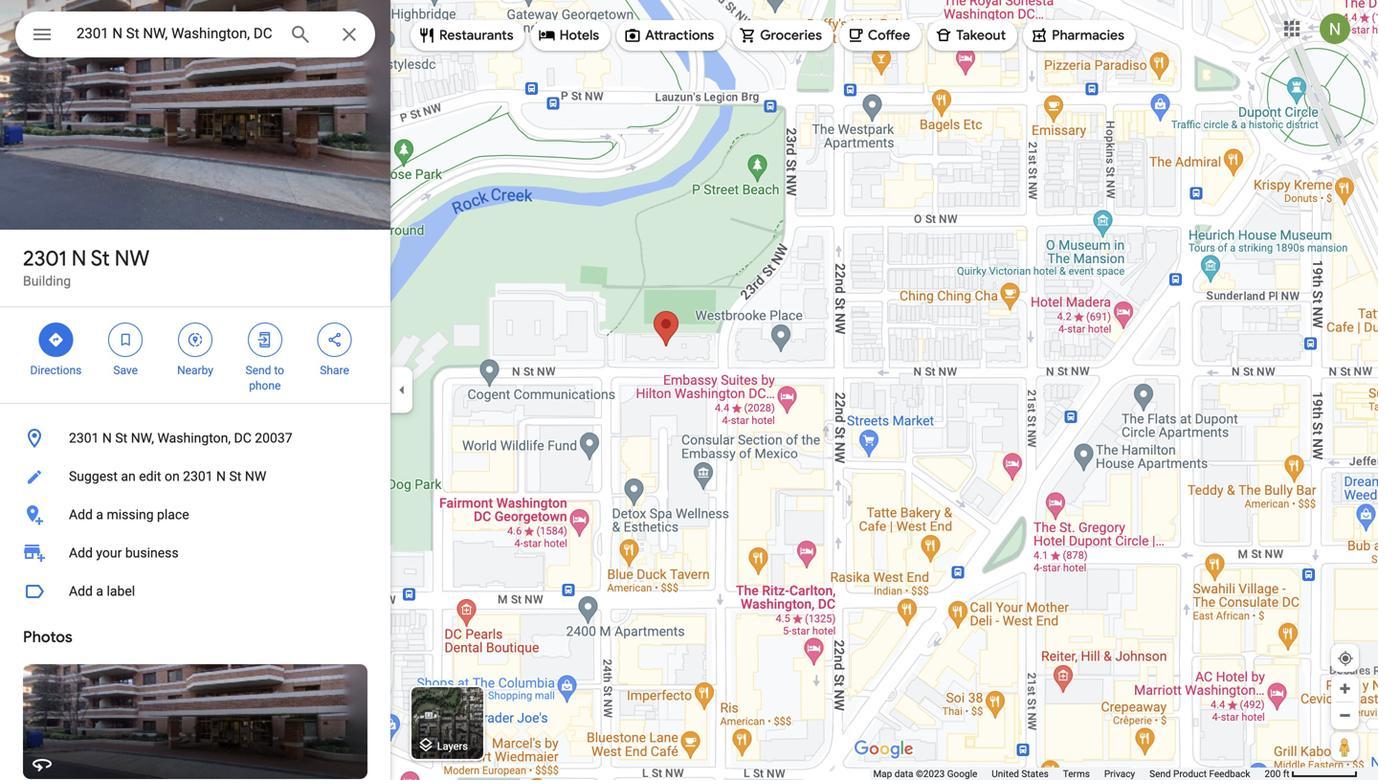 Task type: describe. For each thing, give the bounding box(es) containing it.
send product feedback
[[1150, 768, 1251, 780]]

google account: natalie lubich  
(natalie.lubich@adept.ai) image
[[1320, 14, 1351, 44]]

layers
[[437, 740, 468, 752]]

footer inside google maps element
[[873, 768, 1265, 780]]

©2023
[[916, 768, 945, 780]]

2301 N St NW, Washington, DC 20037 field
[[15, 11, 375, 57]]

2301 n st nw main content
[[0, 0, 391, 780]]

send to phone
[[246, 364, 284, 392]]

product
[[1174, 768, 1207, 780]]

pharmacies
[[1052, 27, 1125, 44]]

coffee
[[868, 27, 911, 44]]

add a missing place
[[69, 507, 189, 523]]

save
[[113, 364, 138, 377]]

add a label button
[[0, 572, 391, 611]]


[[117, 329, 134, 350]]

terms
[[1063, 768, 1090, 780]]

dc
[[234, 430, 252, 446]]

zoom in image
[[1338, 682, 1353, 696]]

2301 for nw,
[[69, 430, 99, 446]]

map data ©2023 google
[[873, 768, 978, 780]]

missing
[[107, 507, 154, 523]]

restaurants
[[439, 27, 514, 44]]

suggest
[[69, 469, 118, 484]]

washington,
[[157, 430, 231, 446]]

hotels button
[[531, 12, 611, 58]]

send for send to phone
[[246, 364, 271, 377]]

zoom out image
[[1338, 708, 1353, 723]]

add your business link
[[0, 534, 391, 572]]

suggest an edit on 2301 n st nw
[[69, 469, 266, 484]]

takeout
[[956, 27, 1006, 44]]

photos
[[23, 627, 72, 647]]

n for nw,
[[102, 430, 112, 446]]

suggest an edit on 2301 n st nw button
[[0, 458, 391, 496]]

your
[[96, 545, 122, 561]]

st inside button
[[229, 469, 242, 484]]

an
[[121, 469, 136, 484]]

send product feedback button
[[1150, 768, 1251, 780]]

a for label
[[96, 583, 103, 599]]

2301 for nw
[[23, 245, 67, 272]]


[[31, 21, 54, 48]]

google
[[947, 768, 978, 780]]

add for add a missing place
[[69, 507, 93, 523]]

business
[[125, 545, 179, 561]]

nw inside button
[[245, 469, 266, 484]]

data
[[895, 768, 914, 780]]

none field inside 2301 n st nw, washington, dc 20037 field
[[77, 22, 274, 45]]

add a label
[[69, 583, 135, 599]]


[[326, 329, 343, 350]]

2301 inside button
[[183, 469, 213, 484]]

add your business
[[69, 545, 179, 561]]

share
[[320, 364, 349, 377]]

groceries
[[760, 27, 822, 44]]

united
[[992, 768, 1019, 780]]

terms button
[[1063, 768, 1090, 780]]

 button
[[15, 11, 69, 61]]

2301 n st nw building
[[23, 245, 149, 289]]

add a missing place button
[[0, 496, 391, 534]]



Task type: vqa. For each thing, say whether or not it's contained in the screenshot.
'Pharmacies' on the top
yes



Task type: locate. For each thing, give the bounding box(es) containing it.
takeout button
[[928, 12, 1018, 58]]


[[256, 329, 274, 350]]

add for add your business
[[69, 545, 93, 561]]

send
[[246, 364, 271, 377], [1150, 768, 1171, 780]]

1 horizontal spatial send
[[1150, 768, 1171, 780]]

1 horizontal spatial n
[[102, 430, 112, 446]]

1 horizontal spatial nw
[[245, 469, 266, 484]]

n for nw
[[72, 245, 86, 272]]

send up phone
[[246, 364, 271, 377]]

1 vertical spatial add
[[69, 545, 93, 561]]

200 ft
[[1265, 768, 1290, 780]]

2 horizontal spatial 2301
[[183, 469, 213, 484]]

a left label
[[96, 583, 103, 599]]

directions
[[30, 364, 82, 377]]

2301 up suggest at bottom
[[69, 430, 99, 446]]

 search field
[[15, 11, 375, 61]]

n inside 2301 n st nw building
[[72, 245, 86, 272]]

2 vertical spatial n
[[216, 469, 226, 484]]

2301
[[23, 245, 67, 272], [69, 430, 99, 446], [183, 469, 213, 484]]

groceries button
[[732, 12, 834, 58]]

n inside button
[[102, 430, 112, 446]]

0 vertical spatial st
[[91, 245, 110, 272]]

1 vertical spatial nw
[[245, 469, 266, 484]]

send left product
[[1150, 768, 1171, 780]]

1 a from the top
[[96, 507, 103, 523]]

a for missing
[[96, 507, 103, 523]]

privacy
[[1105, 768, 1135, 780]]

2301 right on
[[183, 469, 213, 484]]

0 vertical spatial add
[[69, 507, 93, 523]]

a
[[96, 507, 103, 523], [96, 583, 103, 599]]

2 horizontal spatial n
[[216, 469, 226, 484]]

st inside button
[[115, 430, 128, 446]]

united states
[[992, 768, 1049, 780]]


[[187, 329, 204, 350]]

label
[[107, 583, 135, 599]]

place
[[157, 507, 189, 523]]

1 vertical spatial st
[[115, 430, 128, 446]]

feedback
[[1209, 768, 1251, 780]]

2301 up building
[[23, 245, 67, 272]]

show street view coverage image
[[1332, 732, 1359, 761]]

restaurants button
[[411, 12, 525, 58]]

0 horizontal spatial send
[[246, 364, 271, 377]]

0 horizontal spatial 2301
[[23, 245, 67, 272]]

2 vertical spatial add
[[69, 583, 93, 599]]

1 horizontal spatial st
[[115, 430, 128, 446]]

send inside button
[[1150, 768, 1171, 780]]

0 vertical spatial send
[[246, 364, 271, 377]]

1 vertical spatial n
[[102, 430, 112, 446]]

2 vertical spatial st
[[229, 469, 242, 484]]

None field
[[77, 22, 274, 45]]

phone
[[249, 379, 281, 392]]

pharmacies button
[[1023, 12, 1136, 58]]

footer containing map data ©2023 google
[[873, 768, 1265, 780]]

hotels
[[560, 27, 599, 44]]

200 ft button
[[1265, 768, 1358, 780]]

send inside send to phone
[[246, 364, 271, 377]]

0 vertical spatial a
[[96, 507, 103, 523]]

nw
[[115, 245, 149, 272], [245, 469, 266, 484]]

0 vertical spatial n
[[72, 245, 86, 272]]

nw,
[[131, 430, 154, 446]]

st for nw
[[91, 245, 110, 272]]

united states button
[[992, 768, 1049, 780]]

privacy button
[[1105, 768, 1135, 780]]

st inside 2301 n st nw building
[[91, 245, 110, 272]]

add left label
[[69, 583, 93, 599]]

collapse side panel image
[[392, 380, 413, 401]]

0 horizontal spatial nw
[[115, 245, 149, 272]]

edit
[[139, 469, 161, 484]]

actions for 2301 n st nw region
[[0, 307, 391, 403]]

3 add from the top
[[69, 583, 93, 599]]

to
[[274, 364, 284, 377]]

1 vertical spatial send
[[1150, 768, 1171, 780]]


[[47, 329, 65, 350]]

building
[[23, 273, 71, 289]]

2301 n st nw, washington, dc 20037
[[69, 430, 293, 446]]

footer
[[873, 768, 1265, 780]]

a left missing
[[96, 507, 103, 523]]

1 vertical spatial a
[[96, 583, 103, 599]]

add left "your" on the left bottom of the page
[[69, 545, 93, 561]]

send for send product feedback
[[1150, 768, 1171, 780]]

0 vertical spatial nw
[[115, 245, 149, 272]]

add
[[69, 507, 93, 523], [69, 545, 93, 561], [69, 583, 93, 599]]

google maps element
[[0, 0, 1378, 780]]

0 horizontal spatial n
[[72, 245, 86, 272]]

1 add from the top
[[69, 507, 93, 523]]

2 horizontal spatial st
[[229, 469, 242, 484]]

st for nw,
[[115, 430, 128, 446]]

show your location image
[[1337, 650, 1355, 667]]

on
[[165, 469, 180, 484]]

n
[[72, 245, 86, 272], [102, 430, 112, 446], [216, 469, 226, 484]]

20037
[[255, 430, 293, 446]]

0 vertical spatial 2301
[[23, 245, 67, 272]]

nearby
[[177, 364, 213, 377]]

200
[[1265, 768, 1281, 780]]

2301 inside button
[[69, 430, 99, 446]]

map
[[873, 768, 892, 780]]

1 horizontal spatial 2301
[[69, 430, 99, 446]]

2301 n st nw, washington, dc 20037 button
[[0, 419, 391, 458]]

attractions button
[[617, 12, 726, 58]]

attractions
[[645, 27, 714, 44]]

nw up  at the top left of the page
[[115, 245, 149, 272]]

ft
[[1283, 768, 1290, 780]]

add for add a label
[[69, 583, 93, 599]]

2 vertical spatial 2301
[[183, 469, 213, 484]]

st
[[91, 245, 110, 272], [115, 430, 128, 446], [229, 469, 242, 484]]

2301 inside 2301 n st nw building
[[23, 245, 67, 272]]

add down suggest at bottom
[[69, 507, 93, 523]]

nw inside 2301 n st nw building
[[115, 245, 149, 272]]

2 add from the top
[[69, 545, 93, 561]]

0 horizontal spatial st
[[91, 245, 110, 272]]

coffee button
[[839, 12, 922, 58]]

nw down dc
[[245, 469, 266, 484]]

states
[[1022, 768, 1049, 780]]

n inside button
[[216, 469, 226, 484]]

1 vertical spatial 2301
[[69, 430, 99, 446]]

2 a from the top
[[96, 583, 103, 599]]



